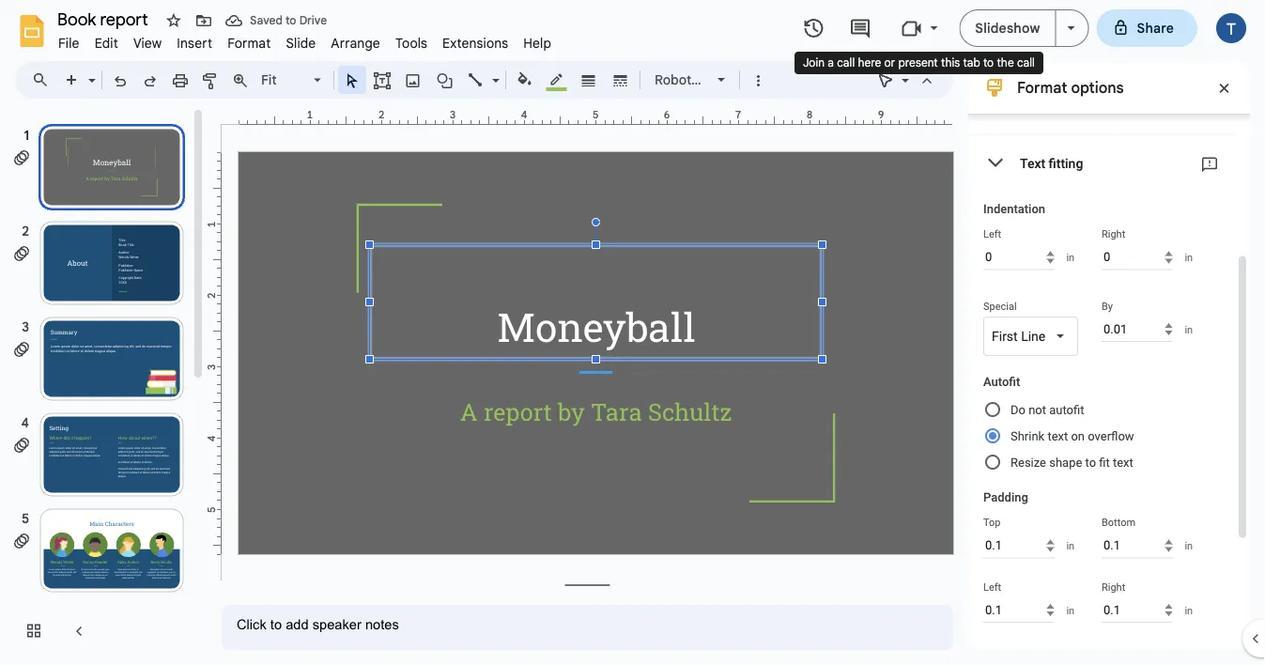 Task type: locate. For each thing, give the bounding box(es) containing it.
0 vertical spatial text
[[1048, 429, 1069, 443]]

options
[[1072, 78, 1124, 97]]

overflow
[[1088, 429, 1135, 443]]

in right right padding, measured in inches. value must be between 0 and 6.0998 text box
[[1185, 605, 1193, 616]]

to left fit in the bottom of the page
[[1086, 455, 1097, 469]]

in for special indent amount, measured in inches. value must be between 0.01 and 5.9998 text box at the right
[[1185, 324, 1193, 335]]

extensions
[[443, 35, 509, 51]]

1 vertical spatial to
[[1086, 455, 1097, 469]]

in for right padding, measured in inches. value must be between 0 and 6.0998 text box
[[1185, 605, 1193, 616]]

top
[[984, 517, 1001, 529]]

0 vertical spatial left
[[984, 228, 1002, 240]]

format for format options
[[1018, 78, 1068, 97]]

format for format
[[228, 35, 271, 51]]

slide menu item
[[278, 32, 324, 54]]

file
[[58, 35, 80, 51]]

to inside radio
[[1086, 455, 1097, 469]]

Special indent amount, measured in inches. Value must be between 0.01 and 5.9998 text field
[[1102, 317, 1173, 342]]

right up right indent, measured in inches. value must be between -1.9376 and 5.9898 text field
[[1102, 228, 1126, 240]]

Left padding, measured in inches. Value must be between 0 and 6.0998 text field
[[984, 598, 1055, 623]]

saved to drive
[[250, 14, 327, 28]]

insert image image
[[403, 67, 424, 93]]

1 vertical spatial left
[[984, 581, 1002, 593]]

1 left from the top
[[984, 228, 1002, 240]]

0 horizontal spatial text
[[1048, 429, 1069, 443]]

do not autofit
[[1011, 403, 1085, 417]]

left down indentation
[[984, 228, 1002, 240]]

format inside section
[[1018, 78, 1068, 97]]

text right fit in the bottom of the page
[[1113, 455, 1134, 469]]

not
[[1029, 403, 1047, 417]]

border weight option
[[578, 67, 600, 93]]

menu bar containing file
[[51, 24, 559, 55]]

0 horizontal spatial format
[[228, 35, 271, 51]]

left for left padding, measured in inches. value must be between 0 and 6.0998 text box
[[984, 581, 1002, 593]]

format options section
[[969, 0, 1251, 665]]

shape
[[1050, 455, 1083, 469]]

Do not autofit radio
[[984, 397, 1222, 423]]

in right left indent, measured in inches. value must be between -1.9376 and 5.9898 text box
[[1067, 252, 1075, 264]]

roboto slab
[[655, 71, 729, 88]]

1 vertical spatial text
[[1113, 455, 1134, 469]]

to left the drive
[[286, 14, 297, 28]]

menu bar inside menu bar banner
[[51, 24, 559, 55]]

navigation
[[0, 106, 207, 665]]

text
[[1020, 155, 1046, 171]]

in
[[1067, 252, 1075, 264], [1185, 252, 1193, 264], [1185, 324, 1193, 335], [1067, 540, 1075, 552], [1185, 540, 1193, 552], [1067, 605, 1075, 616], [1185, 605, 1193, 616]]

menu bar
[[51, 24, 559, 55]]

0 vertical spatial to
[[286, 14, 297, 28]]

in right left padding, measured in inches. value must be between 0 and 6.0998 text box
[[1067, 605, 1075, 616]]

in right right indent, measured in inches. value must be between -1.9376 and 5.9898 text field
[[1185, 252, 1193, 264]]

1 horizontal spatial to
[[1086, 455, 1097, 469]]

roboto
[[655, 71, 699, 88]]

in for left padding, measured in inches. value must be between 0 and 6.0998 text box
[[1067, 605, 1075, 616]]

in right the bottom padding, measured in inches. value must be between 0 and 1.3688 text field
[[1185, 540, 1193, 552]]

format menu item
[[220, 32, 278, 54]]

1 horizontal spatial format
[[1018, 78, 1068, 97]]

insert
[[177, 35, 213, 51]]

first line
[[992, 328, 1046, 344]]

Star checkbox
[[161, 8, 187, 34]]

in for right indent, measured in inches. value must be between -1.9376 and 5.9898 text field
[[1185, 252, 1193, 264]]

2 right from the top
[[1102, 581, 1126, 593]]

help
[[524, 35, 552, 51]]

left
[[984, 228, 1002, 240], [984, 581, 1002, 593]]

right up right padding, measured in inches. value must be between 0 and 6.0998 text box
[[1102, 581, 1126, 593]]

right
[[1102, 228, 1126, 240], [1102, 581, 1126, 593]]

shape image
[[435, 67, 456, 93]]

left up left padding, measured in inches. value must be between 0 and 6.0998 text box
[[984, 581, 1002, 593]]

indentation
[[984, 202, 1046, 216]]

text left on
[[1048, 429, 1069, 443]]

format left options on the right
[[1018, 78, 1068, 97]]

1 vertical spatial right
[[1102, 581, 1126, 593]]

in right special indent amount, measured in inches. value must be between 0.01 and 5.9998 text box at the right
[[1185, 324, 1193, 335]]

1 vertical spatial format
[[1018, 78, 1068, 97]]

Rename text field
[[51, 8, 159, 30]]

1 horizontal spatial text
[[1113, 455, 1134, 469]]

1 right from the top
[[1102, 228, 1126, 240]]

file menu item
[[51, 32, 87, 54]]

format inside menu item
[[228, 35, 271, 51]]

insert menu item
[[169, 32, 220, 54]]

format
[[228, 35, 271, 51], [1018, 78, 1068, 97]]

resize shape to fit text
[[1011, 455, 1134, 469]]

Resize shape to fit text radio
[[984, 449, 1222, 475]]

right for right padding, measured in inches. value must be between 0 and 6.0998 text box
[[1102, 581, 1126, 593]]

text
[[1048, 429, 1069, 443], [1113, 455, 1134, 469]]

font list. roboto slab selected. option
[[655, 67, 729, 93]]

saved to drive button
[[221, 8, 332, 34]]

presentation options image
[[1068, 26, 1075, 30]]

to
[[286, 14, 297, 28], [1086, 455, 1097, 469]]

arrange menu item
[[324, 32, 388, 54]]

in right top padding, measured in inches. value must be between 0 and 1.3688 text box
[[1067, 540, 1075, 552]]

0 horizontal spatial to
[[286, 14, 297, 28]]

slideshow button
[[960, 9, 1057, 47]]

0 vertical spatial right
[[1102, 228, 1126, 240]]

2 left from the top
[[984, 581, 1002, 593]]

autofit
[[1050, 403, 1085, 417]]

navigation inside format options application
[[0, 106, 207, 665]]

format down the saved
[[228, 35, 271, 51]]

bottom
[[1102, 517, 1136, 529]]

auto fit type option group
[[984, 397, 1222, 483]]

by
[[1102, 300, 1113, 312]]

padding
[[984, 490, 1029, 505]]

border color: #8bc34b, close to light green 1 image
[[546, 67, 568, 91]]

Right padding, measured in inches. Value must be between 0 and 6.0998 text field
[[1102, 598, 1173, 623]]

shrink text on overflow
[[1011, 429, 1135, 443]]

0 vertical spatial format
[[228, 35, 271, 51]]

Top padding, measured in inches. Value must be between 0 and 1.3688 text field
[[984, 533, 1055, 559]]



Task type: describe. For each thing, give the bounding box(es) containing it.
left for left indent, measured in inches. value must be between -1.9376 and 5.9898 text box
[[984, 228, 1002, 240]]

format options application
[[0, 0, 1266, 665]]

in for the bottom padding, measured in inches. value must be between 0 and 1.3688 text field
[[1185, 540, 1193, 552]]

slab
[[702, 71, 729, 88]]

view
[[133, 35, 162, 51]]

live pointer settings image
[[897, 68, 910, 74]]

border dash option
[[610, 67, 632, 93]]

on
[[1072, 429, 1085, 443]]

Zoom text field
[[258, 67, 311, 93]]

slide
[[286, 35, 316, 51]]

first
[[992, 328, 1018, 344]]

Right indent, measured in inches. Value must be between -1.9376 and 5.9898 text field
[[1102, 245, 1173, 270]]

menu bar banner
[[0, 0, 1266, 665]]

shrink
[[1011, 429, 1045, 443]]

mode and view toolbar
[[871, 61, 942, 99]]

Bottom padding, measured in inches. Value must be between 0 and 1.3688 text field
[[1102, 533, 1173, 559]]

text fitting
[[1020, 155, 1084, 171]]

text fitting tab
[[969, 135, 1236, 191]]

fill color: transparent image
[[514, 67, 536, 91]]

Menus field
[[23, 67, 65, 93]]

in for left indent, measured in inches. value must be between -1.9376 and 5.9898 text box
[[1067, 252, 1075, 264]]

to inside button
[[286, 14, 297, 28]]

format options
[[1018, 78, 1124, 97]]

first line option
[[992, 327, 1046, 346]]

resize
[[1011, 455, 1047, 469]]

extensions menu item
[[435, 32, 516, 54]]

tools menu item
[[388, 32, 435, 54]]

tools
[[395, 35, 428, 51]]

saved
[[250, 14, 283, 28]]

share button
[[1097, 9, 1198, 47]]

do
[[1011, 403, 1026, 417]]

share
[[1137, 20, 1174, 36]]

view menu item
[[126, 32, 169, 54]]

help menu item
[[516, 32, 559, 54]]

main toolbar
[[55, 66, 773, 94]]

fitting
[[1049, 155, 1084, 171]]

line
[[1021, 328, 1046, 344]]

right for right indent, measured in inches. value must be between -1.9376 and 5.9898 text field
[[1102, 228, 1126, 240]]

new slide with layout image
[[84, 68, 96, 74]]

special
[[984, 300, 1017, 312]]

in for top padding, measured in inches. value must be between 0 and 1.3688 text box
[[1067, 540, 1075, 552]]

fit
[[1100, 455, 1110, 469]]

Zoom field
[[256, 67, 330, 94]]

autofit
[[984, 375, 1021, 389]]

edit
[[95, 35, 118, 51]]

Left indent, measured in inches. Value must be between -1.9376 and 5.9898 text field
[[984, 245, 1055, 270]]

arrange
[[331, 35, 380, 51]]

edit menu item
[[87, 32, 126, 54]]

Shrink text on overflow radio
[[984, 423, 1222, 449]]

slideshow
[[976, 20, 1041, 36]]

drive
[[299, 14, 327, 28]]



Task type: vqa. For each thing, say whether or not it's contained in the screenshot.
Bottom padding, measured in inches. Value must be between 0 and 1.3688 text field
yes



